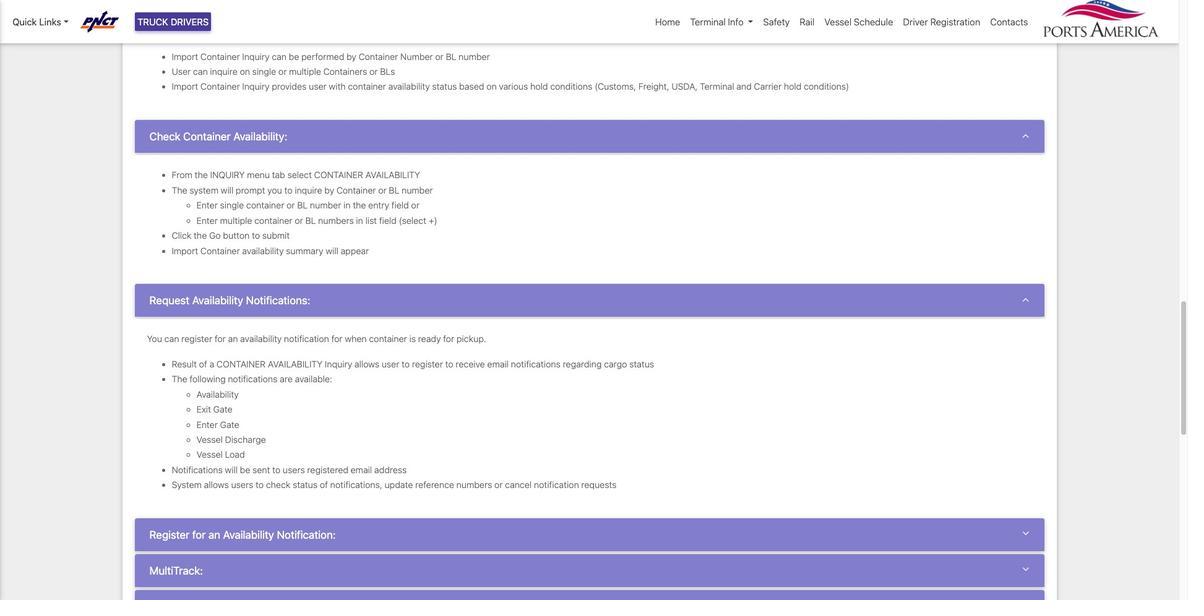 Task type: vqa. For each thing, say whether or not it's contained in the screenshot.
YOU CAN REGISTER FOR AN AVAILABILITY NOTIFICATION FOR WHEN CONTAINER IS READY FOR PICKUP. at the left bottom
yes



Task type: describe. For each thing, give the bounding box(es) containing it.
based
[[459, 81, 484, 92]]

check container availability: link
[[149, 130, 1029, 143]]

can up user
[[164, 26, 179, 37]]

from the inquiry menu tab select container availability the system will prompt you to inquire by container or bl number enter single container or bl number in the entry field or enter multiple container or bl numbers in list field (select +) click the go button to submit import container availability summary will appear
[[172, 170, 437, 256]]

2 vertical spatial vessel
[[196, 450, 223, 460]]

container inside "import container inquiry can be performed by container number or bl number user can inquire on single or multiple containers or bls import container inquiry provides user with container availability status based on various hold conditions (customs, freight, usda, terminal and carrier hold conditions)"
[[348, 81, 386, 92]]

vessel schedule
[[824, 16, 893, 27]]

1 horizontal spatial of
[[320, 480, 328, 490]]

be inside "import container inquiry can be performed by container number or bl number user can inquire on single or multiple containers or bls import container inquiry provides user with container availability status based on various hold conditions (customs, freight, usda, terminal and carrier hold conditions)"
[[289, 51, 299, 62]]

truck
[[137, 16, 168, 27]]

menu
[[247, 170, 270, 180]]

number
[[400, 51, 433, 62]]

availability inside the from the inquiry menu tab select container availability the system will prompt you to inquire by container or bl number enter single container or bl number in the entry field or enter multiple container or bl numbers in list field (select +) click the go button to submit import container availability summary will appear
[[242, 245, 284, 256]]

0 vertical spatial field
[[392, 200, 409, 210]]

will down inquiry
[[221, 185, 233, 195]]

containers
[[323, 66, 367, 77]]

you for you can check to see if an import container will be available for pickup.
[[147, 26, 162, 37]]

pickup. for you can check to see if an import container will be available for pickup.
[[402, 26, 432, 37]]

driver registration link
[[898, 10, 985, 34]]

inquire for inquiry
[[210, 66, 238, 77]]

freight,
[[638, 81, 669, 92]]

container up entry
[[337, 185, 376, 195]]

0 horizontal spatial in
[[344, 200, 351, 210]]

1 horizontal spatial users
[[283, 465, 305, 475]]

select
[[287, 170, 312, 180]]

1 enter from the top
[[196, 200, 218, 210]]

to right you
[[284, 185, 292, 195]]

conditions)
[[804, 81, 849, 92]]

or up (select
[[411, 200, 420, 210]]

contacts link
[[985, 10, 1033, 34]]

for right ready
[[443, 334, 454, 344]]

0 horizontal spatial of
[[199, 359, 207, 369]]

rail link
[[795, 10, 819, 34]]

tab
[[272, 170, 285, 180]]

info
[[728, 16, 744, 27]]

registered
[[307, 465, 348, 475]]

or up summary
[[295, 215, 303, 226]]

submit
[[262, 230, 290, 241]]

2 horizontal spatial be
[[339, 26, 349, 37]]

usda,
[[672, 81, 698, 92]]

safety
[[763, 16, 790, 27]]

multitrack: link
[[149, 564, 1029, 577]]

from
[[172, 170, 192, 180]]

various
[[499, 81, 528, 92]]

and
[[737, 81, 752, 92]]

rail
[[800, 16, 815, 27]]

the inside "result of a container availability inquiry allows user to register to receive email notifications regarding cargo status the following notifications are available: availability exit gate enter gate vessel discharge vessel load notifications will be sent to users registered email address system allows users to check status of notifications, update reference numbers or cancel notification requests"
[[172, 374, 187, 384]]

2 vertical spatial availability
[[223, 528, 274, 541]]

1 horizontal spatial notifications
[[511, 359, 561, 369]]

will left appear
[[326, 245, 338, 256]]

quick links link
[[12, 15, 69, 29]]

entry
[[368, 200, 389, 210]]

system
[[190, 185, 218, 195]]

notifications:
[[246, 294, 310, 307]]

1 vertical spatial notifications
[[228, 374, 277, 384]]

to down sent
[[256, 480, 264, 490]]

truck drivers
[[137, 16, 209, 27]]

register
[[149, 528, 190, 541]]

container up submit
[[254, 215, 292, 226]]

truck drivers link
[[135, 12, 211, 31]]

available:
[[295, 374, 332, 384]]

provides
[[272, 81, 307, 92]]

inquiry
[[210, 170, 245, 180]]

are
[[280, 374, 293, 384]]

notifications
[[172, 465, 223, 475]]

to right sent
[[272, 465, 280, 475]]

summary
[[286, 245, 323, 256]]

sent
[[253, 465, 270, 475]]

import inside the from the inquiry menu tab select container availability the system will prompt you to inquire by container or bl number enter single container or bl number in the entry field or enter multiple container or bl numbers in list field (select +) click the go button to submit import container availability summary will appear
[[172, 245, 198, 256]]

drivers
[[171, 16, 209, 27]]

2 hold from the left
[[784, 81, 802, 92]]

links
[[39, 16, 61, 27]]

container down you
[[246, 200, 284, 210]]

+)
[[429, 215, 437, 226]]

you can check to see if an import container will be available for pickup.
[[147, 26, 432, 37]]

user inside "import container inquiry can be performed by container number or bl number user can inquire on single or multiple containers or bls import container inquiry provides user with container availability status based on various hold conditions (customs, freight, usda, terminal and carrier hold conditions)"
[[309, 81, 327, 92]]

single inside the from the inquiry menu tab select container availability the system will prompt you to inquire by container or bl number enter single container or bl number in the entry field or enter multiple container or bl numbers in list field (select +) click the go button to submit import container availability summary will appear
[[220, 200, 244, 210]]

regarding
[[563, 359, 602, 369]]

you for you can register for an availability notification for when container is ready for pickup.
[[147, 334, 162, 344]]

discharge
[[225, 434, 266, 445]]

1 horizontal spatial email
[[487, 359, 509, 369]]

register for an availability notification: link
[[149, 528, 1029, 541]]

check
[[149, 130, 180, 143]]

1 vertical spatial the
[[353, 200, 366, 210]]

bl up entry
[[389, 185, 399, 195]]

single inside "import container inquiry can be performed by container number or bl number user can inquire on single or multiple containers or bls import container inquiry provides user with container availability status based on various hold conditions (customs, freight, usda, terminal and carrier hold conditions)"
[[252, 66, 276, 77]]

a
[[209, 359, 214, 369]]

go
[[209, 230, 221, 241]]

0 horizontal spatial an
[[208, 528, 220, 541]]

container inside "result of a container availability inquiry allows user to register to receive email notifications regarding cargo status the following notifications are available: availability exit gate enter gate vessel discharge vessel load notifications will be sent to users registered email address system allows users to check status of notifications, update reference numbers or cancel notification requests"
[[217, 359, 266, 369]]

0 vertical spatial gate
[[213, 404, 232, 415]]

reference
[[415, 480, 454, 490]]

check container availability:
[[149, 130, 287, 143]]

terminal info
[[690, 16, 744, 27]]

or up entry
[[378, 185, 387, 195]]

or up provides
[[278, 66, 287, 77]]

driver
[[903, 16, 928, 27]]

import
[[255, 26, 281, 37]]

to right the button
[[252, 230, 260, 241]]

1 vertical spatial gate
[[220, 419, 239, 430]]

container up 'bls'
[[359, 51, 398, 62]]

import container inquiry can be performed by container number or bl number user can inquire on single or multiple containers or bls import container inquiry provides user with container availability status based on various hold conditions (customs, freight, usda, terminal and carrier hold conditions)
[[172, 51, 849, 92]]

be inside "result of a container availability inquiry allows user to register to receive email notifications regarding cargo status the following notifications are available: availability exit gate enter gate vessel discharge vessel load notifications will be sent to users registered email address system allows users to check status of notifications, update reference numbers or cancel notification requests"
[[240, 465, 250, 475]]

container up check container availability:
[[200, 81, 240, 92]]

availability inside "result of a container availability inquiry allows user to register to receive email notifications regarding cargo status the following notifications are available: availability exit gate enter gate vessel discharge vessel load notifications will be sent to users registered email address system allows users to check status of notifications, update reference numbers or cancel notification requests"
[[268, 359, 323, 369]]

for right the register
[[192, 528, 206, 541]]

1 vertical spatial email
[[351, 465, 372, 475]]

angle down image for multitrack:
[[1022, 564, 1029, 575]]

multiple inside "import container inquiry can be performed by container number or bl number user can inquire on single or multiple containers or bls import container inquiry provides user with container availability status based on various hold conditions (customs, freight, usda, terminal and carrier hold conditions)"
[[289, 66, 321, 77]]

list
[[365, 215, 377, 226]]

safety link
[[758, 10, 795, 34]]

2 vertical spatial the
[[194, 230, 207, 241]]

0 vertical spatial notification
[[284, 334, 329, 344]]

container down see on the top of the page
[[200, 51, 240, 62]]

by inside "import container inquiry can be performed by container number or bl number user can inquire on single or multiple containers or bls import container inquiry provides user with container availability status based on various hold conditions (customs, freight, usda, terminal and carrier hold conditions)"
[[347, 51, 356, 62]]

numbers inside the from the inquiry menu tab select container availability the system will prompt you to inquire by container or bl number enter single container or bl number in the entry field or enter multiple container or bl numbers in list field (select +) click the go button to submit import container availability summary will appear
[[318, 215, 354, 226]]

user
[[172, 66, 191, 77]]

receive
[[456, 359, 485, 369]]

for right available
[[389, 26, 400, 37]]

or down select
[[287, 200, 295, 210]]

numbers inside "result of a container availability inquiry allows user to register to receive email notifications regarding cargo status the following notifications are available: availability exit gate enter gate vessel discharge vessel load notifications will be sent to users registered email address system allows users to check status of notifications, update reference numbers or cancel notification requests"
[[456, 480, 492, 490]]

requests
[[581, 480, 617, 490]]

bls
[[380, 66, 395, 77]]

0 vertical spatial the
[[195, 170, 208, 180]]

to down "is"
[[402, 359, 410, 369]]

home
[[655, 16, 680, 27]]

container left "is"
[[369, 334, 407, 344]]

register for an availability notification:
[[149, 528, 336, 541]]

request availability notifications:
[[149, 294, 310, 307]]

can up result
[[164, 334, 179, 344]]

0 horizontal spatial on
[[240, 66, 250, 77]]

0 horizontal spatial register
[[181, 334, 212, 344]]

button
[[223, 230, 250, 241]]

1 vertical spatial users
[[231, 480, 253, 490]]

availability inside 'link'
[[192, 294, 243, 307]]

will up performed
[[324, 26, 336, 37]]

driver registration
[[903, 16, 980, 27]]

1 horizontal spatial on
[[486, 81, 497, 92]]

0 horizontal spatial status
[[293, 480, 318, 490]]

multitrack:
[[149, 564, 203, 577]]

0 vertical spatial terminal
[[690, 16, 726, 27]]

address
[[374, 465, 407, 475]]

notifications,
[[330, 480, 382, 490]]

bl up summary
[[305, 215, 316, 226]]

when
[[345, 334, 367, 344]]

2 enter from the top
[[196, 215, 218, 226]]

home link
[[650, 10, 685, 34]]

see
[[219, 26, 233, 37]]

load
[[225, 450, 245, 460]]

1 horizontal spatial an
[[228, 334, 238, 344]]

performed
[[301, 51, 344, 62]]

container up performed
[[283, 26, 321, 37]]

with
[[329, 81, 346, 92]]

(select
[[399, 215, 426, 226]]



Task type: locate. For each thing, give the bounding box(es) containing it.
0 horizontal spatial notifications
[[228, 374, 277, 384]]

0 horizontal spatial check
[[181, 26, 206, 37]]

allows down notifications
[[204, 480, 229, 490]]

quick
[[12, 16, 37, 27]]

inquire inside the from the inquiry menu tab select container availability the system will prompt you to inquire by container or bl number enter single container or bl number in the entry field or enter multiple container or bl numbers in list field (select +) click the go button to submit import container availability summary will appear
[[295, 185, 322, 195]]

1 you from the top
[[147, 26, 162, 37]]

the left the go
[[194, 230, 207, 241]]

terminal
[[690, 16, 726, 27], [700, 81, 734, 92]]

schedule
[[854, 16, 893, 27]]

vessel right rail at the top right
[[824, 16, 852, 27]]

the up system
[[195, 170, 208, 180]]

you can register for an availability notification for when container is ready for pickup.
[[147, 334, 486, 344]]

allows
[[354, 359, 379, 369], [204, 480, 229, 490]]

pickup. for you can register for an availability notification for when container is ready for pickup.
[[457, 334, 486, 344]]

quick links
[[12, 16, 61, 27]]

3 import from the top
[[172, 245, 198, 256]]

ready
[[418, 334, 441, 344]]

2 vertical spatial enter
[[196, 419, 218, 430]]

enter down exit
[[196, 419, 218, 430]]

will down load
[[225, 465, 238, 475]]

1 vertical spatial container
[[217, 359, 266, 369]]

can right user
[[193, 66, 208, 77]]

0 vertical spatial availability
[[388, 81, 430, 92]]

request
[[149, 294, 189, 307]]

inquire for bl
[[295, 185, 322, 195]]

container inside the from the inquiry menu tab select container availability the system will prompt you to inquire by container or bl number enter single container or bl number in the entry field or enter multiple container or bl numbers in list field (select +) click the go button to submit import container availability summary will appear
[[314, 170, 363, 180]]

on
[[240, 66, 250, 77], [486, 81, 497, 92]]

for left the when
[[331, 334, 343, 344]]

0 vertical spatial pickup.
[[402, 26, 432, 37]]

enter up the go
[[196, 215, 218, 226]]

availability down 'bls'
[[388, 81, 430, 92]]

bl inside "import container inquiry can be performed by container number or bl number user can inquire on single or multiple containers or bls import container inquiry provides user with container availability status based on various hold conditions (customs, freight, usda, terminal and carrier hold conditions)"
[[446, 51, 456, 62]]

notifications left regarding
[[511, 359, 561, 369]]

2 vertical spatial an
[[208, 528, 220, 541]]

inquiry inside "result of a container availability inquiry allows user to register to receive email notifications regarding cargo status the following notifications are available: availability exit gate enter gate vessel discharge vessel load notifications will be sent to users registered email address system allows users to check status of notifications, update reference numbers or cancel notification requests"
[[325, 359, 352, 369]]

notification inside "result of a container availability inquiry allows user to register to receive email notifications regarding cargo status the following notifications are available: availability exit gate enter gate vessel discharge vessel load notifications will be sent to users registered email address system allows users to check status of notifications, update reference numbers or cancel notification requests"
[[534, 480, 579, 490]]

vessel schedule link
[[819, 10, 898, 34]]

angle down image
[[1022, 130, 1029, 141], [1022, 564, 1029, 575]]

an down request availability notifications:
[[228, 334, 238, 344]]

0 vertical spatial an
[[243, 26, 252, 37]]

notification up 'available:'
[[284, 334, 329, 344]]

you
[[147, 26, 162, 37], [147, 334, 162, 344]]

multiple
[[289, 66, 321, 77], [220, 215, 252, 226]]

import down click
[[172, 245, 198, 256]]

will
[[324, 26, 336, 37], [221, 185, 233, 195], [326, 245, 338, 256], [225, 465, 238, 475]]

field right 'list'
[[379, 215, 397, 226]]

of left a
[[199, 359, 207, 369]]

number up based
[[459, 51, 490, 62]]

1 hold from the left
[[530, 81, 548, 92]]

(customs,
[[595, 81, 636, 92]]

on down if
[[240, 66, 250, 77]]

0 vertical spatial on
[[240, 66, 250, 77]]

2 vertical spatial inquiry
[[325, 359, 352, 369]]

bl right number
[[446, 51, 456, 62]]

inquire down select
[[295, 185, 322, 195]]

2 vertical spatial be
[[240, 465, 250, 475]]

multiple inside the from the inquiry menu tab select container availability the system will prompt you to inquire by container or bl number enter single container or bl number in the entry field or enter multiple container or bl numbers in list field (select +) click the go button to submit import container availability summary will appear
[[220, 215, 252, 226]]

can down you can check to see if an import container will be available for pickup.
[[272, 51, 287, 62]]

availability
[[388, 81, 430, 92], [242, 245, 284, 256], [240, 334, 282, 344]]

1 horizontal spatial in
[[356, 215, 363, 226]]

import down user
[[172, 81, 198, 92]]

by inside the from the inquiry menu tab select container availability the system will prompt you to inquire by container or bl number enter single container or bl number in the entry field or enter multiple container or bl numbers in list field (select +) click the go button to submit import container availability summary will appear
[[324, 185, 334, 195]]

import up user
[[172, 51, 198, 62]]

or left cancel
[[494, 480, 503, 490]]

number down select
[[310, 200, 341, 210]]

0 vertical spatial allows
[[354, 359, 379, 369]]

following
[[190, 374, 226, 384]]

1 horizontal spatial inquire
[[295, 185, 322, 195]]

result
[[172, 359, 197, 369]]

number inside "import container inquiry can be performed by container number or bl number user can inquire on single or multiple containers or bls import container inquiry provides user with container availability status based on various hold conditions (customs, freight, usda, terminal and carrier hold conditions)"
[[459, 51, 490, 62]]

1 horizontal spatial notification
[[534, 480, 579, 490]]

1 horizontal spatial allows
[[354, 359, 379, 369]]

availability
[[192, 294, 243, 307], [196, 389, 239, 399], [223, 528, 274, 541]]

appear
[[341, 245, 369, 256]]

1 vertical spatial availability
[[268, 359, 323, 369]]

container
[[283, 26, 321, 37], [348, 81, 386, 92], [246, 200, 284, 210], [254, 215, 292, 226], [369, 334, 407, 344]]

pickup. up receive
[[457, 334, 486, 344]]

check
[[181, 26, 206, 37], [266, 480, 290, 490]]

container right select
[[314, 170, 363, 180]]

0 vertical spatial numbers
[[318, 215, 354, 226]]

1 vertical spatial enter
[[196, 215, 218, 226]]

update
[[385, 480, 413, 490]]

availability down following
[[196, 389, 239, 399]]

register inside "result of a container availability inquiry allows user to register to receive email notifications regarding cargo status the following notifications are available: availability exit gate enter gate vessel discharge vessel load notifications will be sent to users registered email address system allows users to check status of notifications, update reference numbers or cancel notification requests"
[[412, 359, 443, 369]]

system
[[172, 480, 202, 490]]

inquire inside "import container inquiry can be performed by container number or bl number user can inquire on single or multiple containers or bls import container inquiry provides user with container availability status based on various hold conditions (customs, freight, usda, terminal and carrier hold conditions)"
[[210, 66, 238, 77]]

number up (select
[[402, 185, 433, 195]]

0 horizontal spatial hold
[[530, 81, 548, 92]]

0 vertical spatial the
[[172, 185, 187, 195]]

status down registered
[[293, 480, 318, 490]]

gate right exit
[[213, 404, 232, 415]]

for
[[389, 26, 400, 37], [215, 334, 226, 344], [331, 334, 343, 344], [443, 334, 454, 344], [192, 528, 206, 541]]

to left receive
[[445, 359, 453, 369]]

field
[[392, 200, 409, 210], [379, 215, 397, 226]]

1 vertical spatial terminal
[[700, 81, 734, 92]]

numbers left 'list'
[[318, 215, 354, 226]]

0 vertical spatial single
[[252, 66, 276, 77]]

0 vertical spatial availability
[[192, 294, 243, 307]]

you down request
[[147, 334, 162, 344]]

result of a container availability inquiry allows user to register to receive email notifications regarding cargo status the following notifications are available: availability exit gate enter gate vessel discharge vessel load notifications will be sent to users registered email address system allows users to check status of notifications, update reference numbers or cancel notification requests
[[172, 359, 654, 490]]

contacts
[[990, 16, 1028, 27]]

be down you can check to see if an import container will be available for pickup.
[[289, 51, 299, 62]]

1 vertical spatial an
[[228, 334, 238, 344]]

by
[[347, 51, 356, 62], [324, 185, 334, 195]]

conditions
[[550, 81, 592, 92]]

single down prompt
[[220, 200, 244, 210]]

cargo
[[604, 359, 627, 369]]

will inside "result of a container availability inquiry allows user to register to receive email notifications regarding cargo status the following notifications are available: availability exit gate enter gate vessel discharge vessel load notifications will be sent to users registered email address system allows users to check status of notifications, update reference numbers or cancel notification requests"
[[225, 465, 238, 475]]

bl
[[446, 51, 456, 62], [389, 185, 399, 195], [297, 200, 308, 210], [305, 215, 316, 226]]

notifications left are
[[228, 374, 277, 384]]

inquiry
[[242, 51, 270, 62], [242, 81, 270, 92], [325, 359, 352, 369]]

or
[[435, 51, 444, 62], [278, 66, 287, 77], [369, 66, 378, 77], [378, 185, 387, 195], [287, 200, 295, 210], [411, 200, 420, 210], [295, 215, 303, 226], [494, 480, 503, 490]]

status inside "import container inquiry can be performed by container number or bl number user can inquire on single or multiple containers or bls import container inquiry provides user with container availability status based on various hold conditions (customs, freight, usda, terminal and carrier hold conditions)"
[[432, 81, 457, 92]]

2 horizontal spatial status
[[629, 359, 654, 369]]

status
[[432, 81, 457, 92], [629, 359, 654, 369], [293, 480, 318, 490]]

1 vertical spatial pickup.
[[457, 334, 486, 344]]

1 horizontal spatial status
[[432, 81, 457, 92]]

1 horizontal spatial check
[[266, 480, 290, 490]]

to left see on the top of the page
[[208, 26, 216, 37]]

be left sent
[[240, 465, 250, 475]]

1 horizontal spatial container
[[314, 170, 363, 180]]

availability up are
[[268, 359, 323, 369]]

0 horizontal spatial number
[[310, 200, 341, 210]]

availability down submit
[[242, 245, 284, 256]]

single up provides
[[252, 66, 276, 77]]

0 vertical spatial users
[[283, 465, 305, 475]]

notification:
[[277, 528, 336, 541]]

click
[[172, 230, 191, 241]]

0 vertical spatial container
[[314, 170, 363, 180]]

availability right request
[[192, 294, 243, 307]]

you
[[267, 185, 282, 195]]

vessel
[[824, 16, 852, 27], [196, 434, 223, 445], [196, 450, 223, 460]]

vessel down exit
[[196, 434, 223, 445]]

available
[[351, 26, 386, 37]]

1 vertical spatial inquiry
[[242, 81, 270, 92]]

1 import from the top
[[172, 51, 198, 62]]

check down sent
[[266, 480, 290, 490]]

single
[[252, 66, 276, 77], [220, 200, 244, 210]]

1 vertical spatial register
[[412, 359, 443, 369]]

1 angle down image from the top
[[1022, 130, 1029, 141]]

prompt
[[236, 185, 265, 195]]

0 vertical spatial check
[[181, 26, 206, 37]]

0 vertical spatial import
[[172, 51, 198, 62]]

0 horizontal spatial pickup.
[[402, 26, 432, 37]]

inquiry left provides
[[242, 81, 270, 92]]

1 vertical spatial be
[[289, 51, 299, 62]]

if
[[235, 26, 240, 37]]

email up the notifications,
[[351, 465, 372, 475]]

1 vertical spatial in
[[356, 215, 363, 226]]

bl down select
[[297, 200, 308, 210]]

the
[[172, 185, 187, 195], [172, 374, 187, 384]]

registration
[[930, 16, 980, 27]]

check left see on the top of the page
[[181, 26, 206, 37]]

1 vertical spatial availability
[[242, 245, 284, 256]]

notifications
[[511, 359, 561, 369], [228, 374, 277, 384]]

status right cargo
[[629, 359, 654, 369]]

availability up entry
[[365, 170, 420, 180]]

availability
[[365, 170, 420, 180], [268, 359, 323, 369]]

or inside "result of a container availability inquiry allows user to register to receive email notifications regarding cargo status the following notifications are available: availability exit gate enter gate vessel discharge vessel load notifications will be sent to users registered email address system allows users to check status of notifications, update reference numbers or cancel notification requests"
[[494, 480, 503, 490]]

field up (select
[[392, 200, 409, 210]]

0 vertical spatial be
[[339, 26, 349, 37]]

2 angle down image from the top
[[1022, 564, 1029, 575]]

enter
[[196, 200, 218, 210], [196, 215, 218, 226], [196, 419, 218, 430]]

on right based
[[486, 81, 497, 92]]

availability inside "result of a container availability inquiry allows user to register to receive email notifications regarding cargo status the following notifications are available: availability exit gate enter gate vessel discharge vessel load notifications will be sent to users registered email address system allows users to check status of notifications, update reference numbers or cancel notification requests"
[[196, 389, 239, 399]]

2 you from the top
[[147, 334, 162, 344]]

0 vertical spatial multiple
[[289, 66, 321, 77]]

notification right cancel
[[534, 480, 579, 490]]

hold right 'various'
[[530, 81, 548, 92]]

for down request availability notifications:
[[215, 334, 226, 344]]

0 vertical spatial by
[[347, 51, 356, 62]]

check inside "result of a container availability inquiry allows user to register to receive email notifications regarding cargo status the following notifications are available: availability exit gate enter gate vessel discharge vessel load notifications will be sent to users registered email address system allows users to check status of notifications, update reference numbers or cancel notification requests"
[[266, 480, 290, 490]]

1 vertical spatial of
[[320, 480, 328, 490]]

0 horizontal spatial user
[[309, 81, 327, 92]]

container
[[200, 51, 240, 62], [359, 51, 398, 62], [200, 81, 240, 92], [183, 130, 231, 143], [337, 185, 376, 195], [200, 245, 240, 256]]

0 vertical spatial angle down image
[[1022, 130, 1029, 141]]

gate
[[213, 404, 232, 415], [220, 419, 239, 430]]

1 horizontal spatial by
[[347, 51, 356, 62]]

vessel up notifications
[[196, 450, 223, 460]]

or left 'bls'
[[369, 66, 378, 77]]

is
[[409, 334, 416, 344]]

2 the from the top
[[172, 374, 187, 384]]

angle down image for check container availability:
[[1022, 130, 1029, 141]]

1 vertical spatial status
[[629, 359, 654, 369]]

terminal info link
[[685, 10, 758, 34]]

0 horizontal spatial container
[[217, 359, 266, 369]]

1 horizontal spatial register
[[412, 359, 443, 369]]

1 horizontal spatial pickup.
[[457, 334, 486, 344]]

user
[[309, 81, 327, 92], [382, 359, 399, 369]]

1 vertical spatial notification
[[534, 480, 579, 490]]

1 vertical spatial availability
[[196, 389, 239, 399]]

the down from
[[172, 185, 187, 195]]

terminal left and
[[700, 81, 734, 92]]

container down the go
[[200, 245, 240, 256]]

the down result
[[172, 374, 187, 384]]

allows down the when
[[354, 359, 379, 369]]

1 horizontal spatial single
[[252, 66, 276, 77]]

1 vertical spatial import
[[172, 81, 198, 92]]

availability inside "import container inquiry can be performed by container number or bl number user can inquire on single or multiple containers or bls import container inquiry provides user with container availability status based on various hold conditions (customs, freight, usda, terminal and carrier hold conditions)"
[[388, 81, 430, 92]]

0 vertical spatial inquiry
[[242, 51, 270, 62]]

availability down "notifications:"
[[240, 334, 282, 344]]

0 horizontal spatial allows
[[204, 480, 229, 490]]

1 vertical spatial user
[[382, 359, 399, 369]]

user inside "result of a container availability inquiry allows user to register to receive email notifications regarding cargo status the following notifications are available: availability exit gate enter gate vessel discharge vessel load notifications will be sent to users registered email address system allows users to check status of notifications, update reference numbers or cancel notification requests"
[[382, 359, 399, 369]]

users down sent
[[231, 480, 253, 490]]

availability:
[[233, 130, 287, 143]]

0 vertical spatial of
[[199, 359, 207, 369]]

in left entry
[[344, 200, 351, 210]]

register down ready
[[412, 359, 443, 369]]

container down 'bls'
[[348, 81, 386, 92]]

1 vertical spatial field
[[379, 215, 397, 226]]

0 horizontal spatial availability
[[268, 359, 323, 369]]

1 horizontal spatial user
[[382, 359, 399, 369]]

users right sent
[[283, 465, 305, 475]]

of down registered
[[320, 480, 328, 490]]

0 horizontal spatial single
[[220, 200, 244, 210]]

2 vertical spatial availability
[[240, 334, 282, 344]]

or right number
[[435, 51, 444, 62]]

container right check on the left of page
[[183, 130, 231, 143]]

in left 'list'
[[356, 215, 363, 226]]

terminal left info
[[690, 16, 726, 27]]

inquire
[[210, 66, 238, 77], [295, 185, 322, 195]]

inquiry up 'available:'
[[325, 359, 352, 369]]

1 horizontal spatial availability
[[365, 170, 420, 180]]

3 enter from the top
[[196, 419, 218, 430]]

availability left notification:
[[223, 528, 274, 541]]

availability inside the from the inquiry menu tab select container availability the system will prompt you to inquire by container or bl number enter single container or bl number in the entry field or enter multiple container or bl numbers in list field (select +) click the go button to submit import container availability summary will appear
[[365, 170, 420, 180]]

1 vertical spatial allows
[[204, 480, 229, 490]]

tab
[[135, 590, 1044, 600]]

1 vertical spatial number
[[402, 185, 433, 195]]

hold
[[530, 81, 548, 92], [784, 81, 802, 92]]

1 vertical spatial numbers
[[456, 480, 492, 490]]

in
[[344, 200, 351, 210], [356, 215, 363, 226]]

2 vertical spatial status
[[293, 480, 318, 490]]

notification
[[284, 334, 329, 344], [534, 480, 579, 490]]

carrier
[[754, 81, 782, 92]]

1 vertical spatial vessel
[[196, 434, 223, 445]]

cancel
[[505, 480, 532, 490]]

an right if
[[243, 26, 252, 37]]

email right receive
[[487, 359, 509, 369]]

2 import from the top
[[172, 81, 198, 92]]

terminal inside "import container inquiry can be performed by container number or bl number user can inquire on single or multiple containers or bls import container inquiry provides user with container availability status based on various hold conditions (customs, freight, usda, terminal and carrier hold conditions)"
[[700, 81, 734, 92]]

1 vertical spatial by
[[324, 185, 334, 195]]

0 vertical spatial number
[[459, 51, 490, 62]]

inquire down see on the top of the page
[[210, 66, 238, 77]]

multiple up the button
[[220, 215, 252, 226]]

exit
[[196, 404, 211, 415]]

1 horizontal spatial multiple
[[289, 66, 321, 77]]

numbers right reference
[[456, 480, 492, 490]]

1 the from the top
[[172, 185, 187, 195]]

2 vertical spatial number
[[310, 200, 341, 210]]

the up 'list'
[[353, 200, 366, 210]]

1 horizontal spatial number
[[402, 185, 433, 195]]

angle down image inside check container availability: link
[[1022, 130, 1029, 141]]

1 vertical spatial check
[[266, 480, 290, 490]]

an right the register
[[208, 528, 220, 541]]

container
[[314, 170, 363, 180], [217, 359, 266, 369]]

an
[[243, 26, 252, 37], [228, 334, 238, 344], [208, 528, 220, 541]]

0 horizontal spatial users
[[231, 480, 253, 490]]

0 vertical spatial availability
[[365, 170, 420, 180]]

0 vertical spatial you
[[147, 26, 162, 37]]

angle down image inside "multitrack:" link
[[1022, 564, 1029, 575]]

request availability notifications: link
[[149, 294, 1029, 307]]

the inside the from the inquiry menu tab select container availability the system will prompt you to inquire by container or bl number enter single container or bl number in the entry field or enter multiple container or bl numbers in list field (select +) click the go button to submit import container availability summary will appear
[[172, 185, 187, 195]]

1 vertical spatial angle down image
[[1022, 564, 1029, 575]]

enter inside "result of a container availability inquiry allows user to register to receive email notifications regarding cargo status the following notifications are available: availability exit gate enter gate vessel discharge vessel load notifications will be sent to users registered email address system allows users to check status of notifications, update reference numbers or cancel notification requests"
[[196, 419, 218, 430]]

0 vertical spatial vessel
[[824, 16, 852, 27]]



